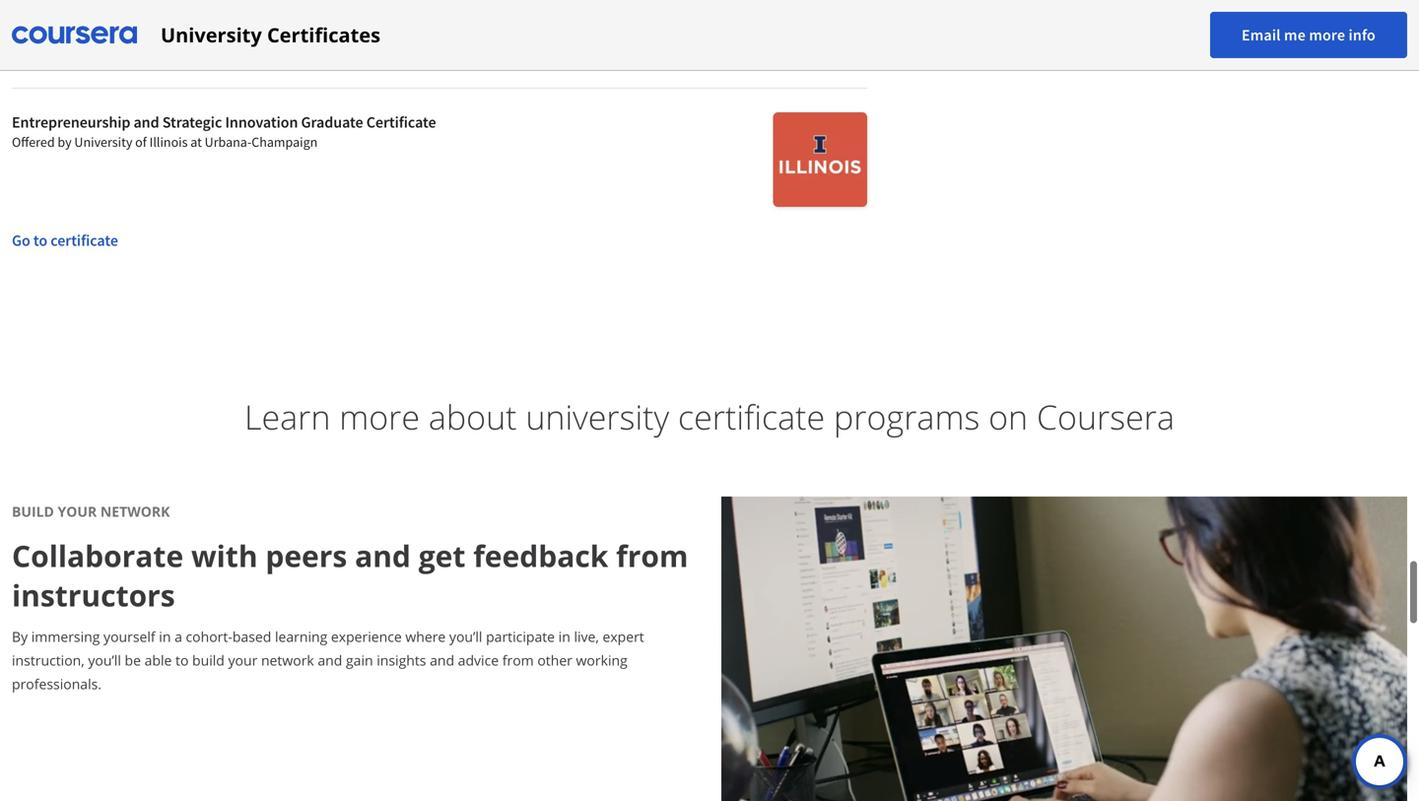 Task type: locate. For each thing, give the bounding box(es) containing it.
1 vertical spatial go
[[12, 231, 30, 250]]

0 vertical spatial from
[[616, 536, 688, 576]]

1 horizontal spatial your
[[228, 651, 258, 670]]

1 in from the left
[[159, 627, 171, 646]]

illinois
[[149, 133, 188, 151]]

0 vertical spatial you'll
[[449, 627, 482, 646]]

university inside 'entrepreneurship and strategic innovation graduate certificate offered by university of illinois at urbana-champaign'
[[74, 133, 132, 151]]

coursera image
[[12, 19, 137, 51]]

university
[[161, 21, 262, 48], [74, 133, 132, 151]]

2 vertical spatial to
[[175, 651, 189, 670]]

graduate
[[301, 112, 363, 132]]

2 vertical spatial certificate
[[678, 394, 825, 440]]

your down based
[[228, 651, 258, 670]]

and inside 'entrepreneurship and strategic innovation graduate certificate offered by university of illinois at urbana-champaign'
[[134, 112, 159, 132]]

you'll left be
[[88, 651, 121, 670]]

more right learn in the left of the page
[[339, 394, 420, 440]]

from up expert
[[616, 536, 688, 576]]

email me more info
[[1242, 25, 1376, 45]]

0 horizontal spatial more
[[339, 394, 420, 440]]

by immersing yourself in a cohort-based learning experience where you'll participate in live, expert instruction, you'll be able to build your network and gain insights and advice from other working professionals.
[[12, 627, 644, 693]]

gain
[[346, 651, 373, 670]]

you'll
[[449, 627, 482, 646], [88, 651, 121, 670]]

chat with us image
[[1364, 746, 1396, 778]]

0 horizontal spatial in
[[159, 627, 171, 646]]

more
[[1309, 25, 1346, 45], [339, 394, 420, 440]]

you'll up advice
[[449, 627, 482, 646]]

email
[[1242, 25, 1281, 45]]

university certificates
[[161, 21, 381, 48]]

and left get
[[355, 536, 411, 576]]

0 horizontal spatial your
[[58, 502, 97, 521]]

with
[[191, 536, 258, 576]]

advice
[[458, 651, 499, 670]]

a
[[175, 627, 182, 646]]

innovation
[[225, 112, 298, 132]]

your inside by immersing yourself in a cohort-based learning experience where you'll participate in live, expert instruction, you'll be able to build your network and gain insights and advice from other working professionals.
[[228, 651, 258, 670]]

0 vertical spatial go to certificate
[[12, 44, 118, 64]]

on
[[989, 394, 1028, 440]]

go to certificate
[[12, 44, 118, 64], [12, 231, 118, 250]]

from
[[616, 536, 688, 576], [502, 651, 534, 670]]

0 vertical spatial your
[[58, 502, 97, 521]]

university up strategic
[[161, 21, 262, 48]]

1 vertical spatial more
[[339, 394, 420, 440]]

1 vertical spatial go to certificate
[[12, 231, 118, 250]]

feedback
[[473, 536, 609, 576]]

1 go to certificate from the top
[[12, 44, 118, 64]]

1 horizontal spatial university
[[161, 21, 262, 48]]

network up collaborate
[[100, 502, 170, 521]]

coursera
[[1037, 394, 1175, 440]]

0 horizontal spatial university
[[74, 133, 132, 151]]

and up of
[[134, 112, 159, 132]]

from down 'participate'
[[502, 651, 534, 670]]

certificate
[[51, 44, 118, 64], [51, 231, 118, 250], [678, 394, 825, 440]]

live,
[[574, 627, 599, 646]]

network down learning
[[261, 651, 314, 670]]

0 vertical spatial network
[[100, 502, 170, 521]]

1 vertical spatial network
[[261, 651, 314, 670]]

1 vertical spatial your
[[228, 651, 258, 670]]

0 vertical spatial go
[[12, 44, 30, 64]]

your
[[58, 502, 97, 521], [228, 651, 258, 670]]

network
[[100, 502, 170, 521], [261, 651, 314, 670]]

and
[[134, 112, 159, 132], [355, 536, 411, 576], [318, 651, 342, 670], [430, 651, 454, 670]]

offered
[[12, 133, 55, 151]]

1 horizontal spatial more
[[1309, 25, 1346, 45]]

working
[[576, 651, 628, 670]]

be
[[125, 651, 141, 670]]

1 horizontal spatial from
[[616, 536, 688, 576]]

collaborate
[[12, 536, 184, 576]]

2 in from the left
[[559, 627, 571, 646]]

university left of
[[74, 133, 132, 151]]

0 vertical spatial university
[[161, 21, 262, 48]]

to inside by immersing yourself in a cohort-based learning experience where you'll participate in live, expert instruction, you'll be able to build your network and gain insights and advice from other working professionals.
[[175, 651, 189, 670]]

your right build
[[58, 502, 97, 521]]

1 horizontal spatial you'll
[[449, 627, 482, 646]]

from inside collaborate with peers and get feedback from instructors
[[616, 536, 688, 576]]

learn
[[244, 394, 331, 440]]

where
[[405, 627, 446, 646]]

from inside by immersing yourself in a cohort-based learning experience where you'll participate in live, expert instruction, you'll be able to build your network and gain insights and advice from other working professionals.
[[502, 651, 534, 670]]

1 vertical spatial to
[[33, 231, 47, 250]]

able
[[145, 651, 172, 670]]

1 vertical spatial certificate
[[51, 231, 118, 250]]

yourself
[[104, 627, 155, 646]]

in
[[159, 627, 171, 646], [559, 627, 571, 646]]

2 go to certificate from the top
[[12, 231, 118, 250]]

in left live,
[[559, 627, 571, 646]]

urbana-
[[205, 133, 252, 151]]

1 horizontal spatial in
[[559, 627, 571, 646]]

info
[[1349, 25, 1376, 45]]

more right the me
[[1309, 25, 1346, 45]]

network inside by immersing yourself in a cohort-based learning experience where you'll participate in live, expert instruction, you'll be able to build your network and gain insights and advice from other working professionals.
[[261, 651, 314, 670]]

expert
[[603, 627, 644, 646]]

entrepreneurship and strategic innovation graduate certificate offered by university of illinois at urbana-champaign
[[12, 112, 436, 151]]

go
[[12, 44, 30, 64], [12, 231, 30, 250]]

strategic
[[162, 112, 222, 132]]

immersing
[[31, 627, 100, 646]]

0 horizontal spatial from
[[502, 651, 534, 670]]

to
[[33, 44, 47, 64], [33, 231, 47, 250], [175, 651, 189, 670]]

1 vertical spatial from
[[502, 651, 534, 670]]

and left gain
[[318, 651, 342, 670]]

in left a on the bottom left
[[159, 627, 171, 646]]

by
[[12, 627, 28, 646]]

certificate
[[366, 112, 436, 132]]

1 vertical spatial university
[[74, 133, 132, 151]]

1 vertical spatial you'll
[[88, 651, 121, 670]]

build your network
[[12, 502, 170, 521]]

professionals.
[[12, 675, 102, 693]]

at
[[191, 133, 202, 151]]

learning
[[275, 627, 328, 646]]

0 vertical spatial more
[[1309, 25, 1346, 45]]

1 horizontal spatial network
[[261, 651, 314, 670]]

build
[[12, 502, 54, 521]]



Task type: describe. For each thing, give the bounding box(es) containing it.
university
[[526, 394, 669, 440]]

entrepreneurship
[[12, 112, 130, 132]]

experience
[[331, 627, 402, 646]]

based
[[232, 627, 271, 646]]

university of illinois at urbana-champaign image
[[773, 112, 868, 207]]

by
[[58, 133, 72, 151]]

insights
[[377, 651, 426, 670]]

instruction,
[[12, 651, 84, 670]]

participate
[[486, 627, 555, 646]]

learn more about university certificate programs on coursera
[[244, 394, 1175, 440]]

certificates
[[267, 21, 381, 48]]

go to certificate link
[[12, 0, 868, 88]]

build
[[192, 651, 225, 670]]

0 vertical spatial certificate
[[51, 44, 118, 64]]

and inside collaborate with peers and get feedback from instructors
[[355, 536, 411, 576]]

of
[[135, 133, 147, 151]]

more inside button
[[1309, 25, 1346, 45]]

peers
[[265, 536, 347, 576]]

instructors
[[12, 575, 175, 616]]

about
[[429, 394, 517, 440]]

0 vertical spatial to
[[33, 44, 47, 64]]

0 horizontal spatial network
[[100, 502, 170, 521]]

1 go from the top
[[12, 44, 30, 64]]

0 horizontal spatial you'll
[[88, 651, 121, 670]]

programs
[[834, 394, 980, 440]]

cohort-
[[186, 627, 232, 646]]

collaborate with peers and get feedback from instructors
[[12, 536, 688, 616]]

2 go from the top
[[12, 231, 30, 250]]

champaign
[[252, 133, 318, 151]]

and down where
[[430, 651, 454, 670]]

email me more info button
[[1210, 12, 1408, 58]]

get
[[419, 536, 466, 576]]

me
[[1284, 25, 1306, 45]]

other
[[538, 651, 573, 670]]



Task type: vqa. For each thing, say whether or not it's contained in the screenshot.
second · from the right
no



